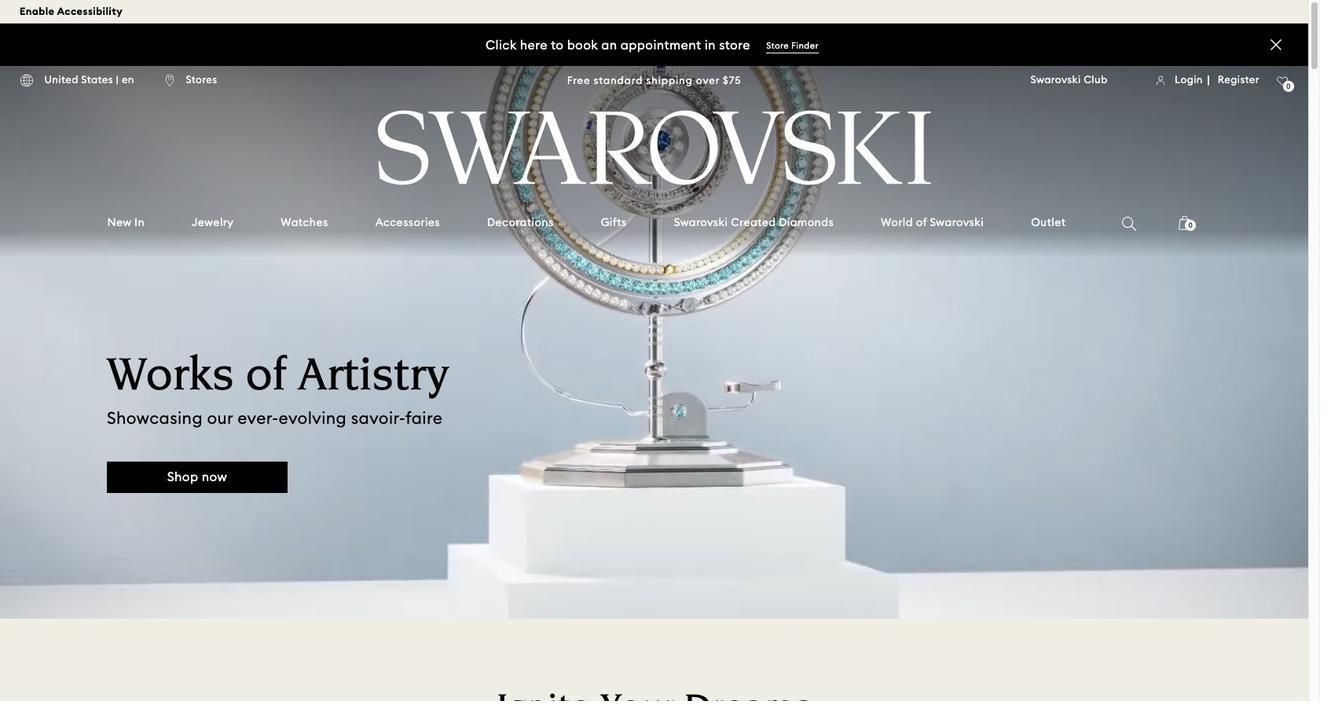Task type: vqa. For each thing, say whether or not it's contained in the screenshot.
THE SWAROVSKI image
yes



Task type: describe. For each thing, give the bounding box(es) containing it.
left login image
[[1156, 75, 1165, 85]]

left-wishlist image image
[[1277, 76, 1289, 86]]

country-selector image image
[[20, 73, 33, 87]]



Task type: locate. For each thing, give the bounding box(es) containing it.
search image image
[[1123, 217, 1137, 231]]

left-locator image image
[[166, 73, 174, 87]]

swarovski image
[[378, 110, 931, 185]]

cart-mobile image image
[[1179, 216, 1192, 230]]



